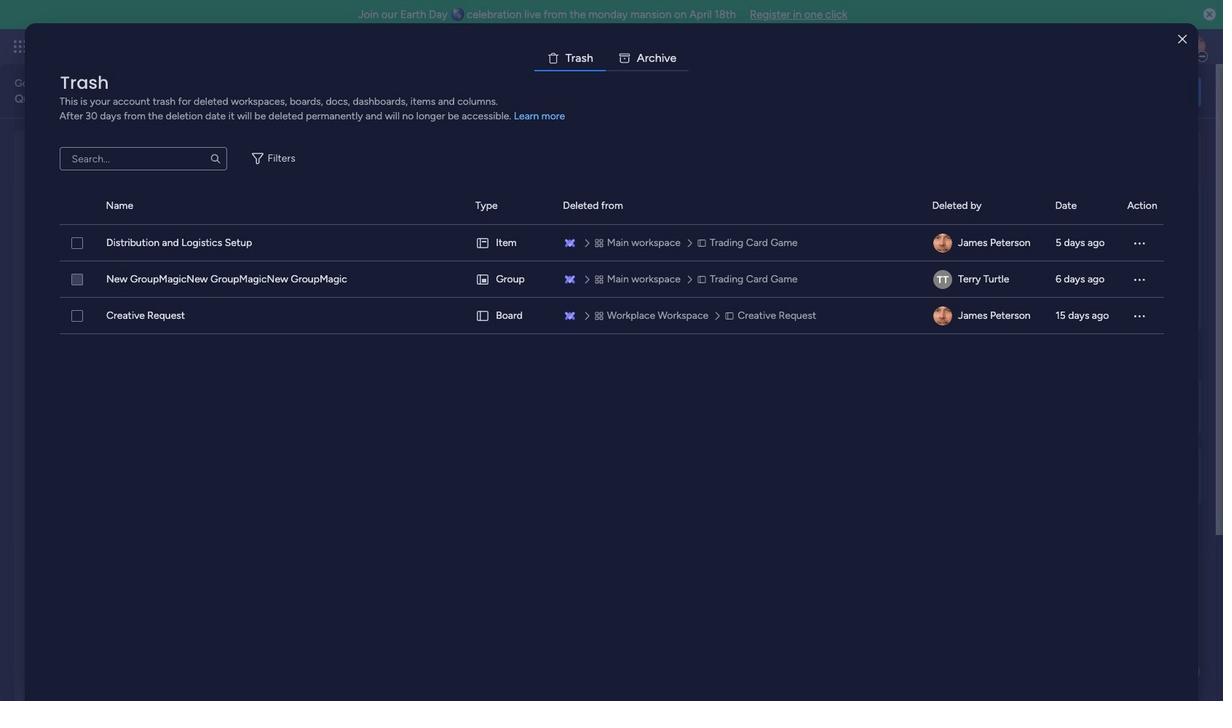 Task type: vqa. For each thing, say whether or not it's contained in the screenshot.
top 'search box'
no



Task type: describe. For each thing, give the bounding box(es) containing it.
james peterson image
[[933, 306, 952, 325]]

2 row from the top
[[59, 261, 1164, 298]]

public board image for add to favorites icon
[[504, 295, 520, 311]]

1 add to favorites image from the left
[[228, 295, 242, 310]]

public board image for second add to favorites image from the left
[[277, 295, 293, 311]]

public board image for 3rd add to favorites image from the right
[[50, 295, 66, 311]]

search image
[[209, 153, 221, 165]]

1 row from the top
[[59, 225, 1164, 261]]

1 image
[[1008, 30, 1021, 46]]

getting started element
[[983, 377, 1201, 435]]

3 add to favorites image from the left
[[908, 295, 922, 310]]

7 column header from the left
[[1127, 188, 1164, 224]]

1 column header from the left
[[59, 188, 89, 224]]

2 add to favorites image from the left
[[454, 295, 469, 310]]

2 column header from the left
[[106, 188, 458, 224]]



Task type: locate. For each thing, give the bounding box(es) containing it.
2 component image from the left
[[731, 318, 744, 331]]

1 horizontal spatial james peterson image
[[1182, 35, 1206, 58]]

close image
[[1178, 34, 1187, 45]]

row group
[[59, 188, 1164, 225]]

1 horizontal spatial component image
[[731, 318, 744, 331]]

0 horizontal spatial add to favorites image
[[228, 295, 242, 310]]

james peterson image
[[1182, 35, 1206, 58], [933, 234, 952, 253]]

Search for items in the recycle bin search field
[[59, 147, 227, 170]]

1 horizontal spatial add to favorites image
[[454, 295, 469, 310]]

row
[[59, 225, 1164, 261], [59, 261, 1164, 298], [59, 298, 1164, 334]]

None search field
[[59, 147, 227, 170]]

4 public board image from the left
[[731, 295, 747, 311]]

1 vertical spatial james peterson image
[[933, 234, 952, 253]]

1 public board image from the left
[[50, 295, 66, 311]]

0 vertical spatial james peterson image
[[1182, 35, 1206, 58]]

add to favorites image
[[228, 295, 242, 310], [454, 295, 469, 310], [908, 295, 922, 310]]

table
[[59, 188, 1164, 678]]

select product image
[[13, 39, 28, 54]]

2 horizontal spatial add to favorites image
[[908, 295, 922, 310]]

1 component image from the left
[[504, 318, 517, 331]]

add to favorites image
[[681, 295, 696, 310]]

6 column header from the left
[[1055, 188, 1110, 224]]

3 public board image from the left
[[504, 295, 520, 311]]

column header
[[59, 188, 89, 224], [106, 188, 458, 224], [475, 188, 546, 224], [563, 188, 915, 224], [932, 188, 1038, 224], [1055, 188, 1110, 224], [1127, 188, 1164, 224]]

templates image image
[[996, 139, 1188, 240]]

help center element
[[983, 447, 1201, 505]]

5 column header from the left
[[932, 188, 1038, 224]]

component image
[[504, 318, 517, 331], [731, 318, 744, 331]]

quick search results list box
[[32, 165, 948, 358]]

0 horizontal spatial james peterson image
[[933, 234, 952, 253]]

4 column header from the left
[[563, 188, 915, 224]]

3 row from the top
[[59, 298, 1164, 334]]

public board image
[[50, 295, 66, 311], [277, 295, 293, 311], [504, 295, 520, 311], [731, 295, 747, 311]]

public board image for 3rd add to favorites image from the left
[[731, 295, 747, 311]]

terry turtle image
[[933, 270, 952, 289]]

2 public board image from the left
[[277, 295, 293, 311]]

cell
[[475, 225, 546, 261], [932, 225, 1038, 261], [1127, 225, 1164, 261], [475, 261, 546, 298], [932, 261, 1038, 298], [1127, 261, 1164, 298], [475, 298, 546, 334], [932, 298, 1038, 334], [1127, 298, 1164, 334]]

0 horizontal spatial component image
[[504, 318, 517, 331]]

3 column header from the left
[[475, 188, 546, 224]]



